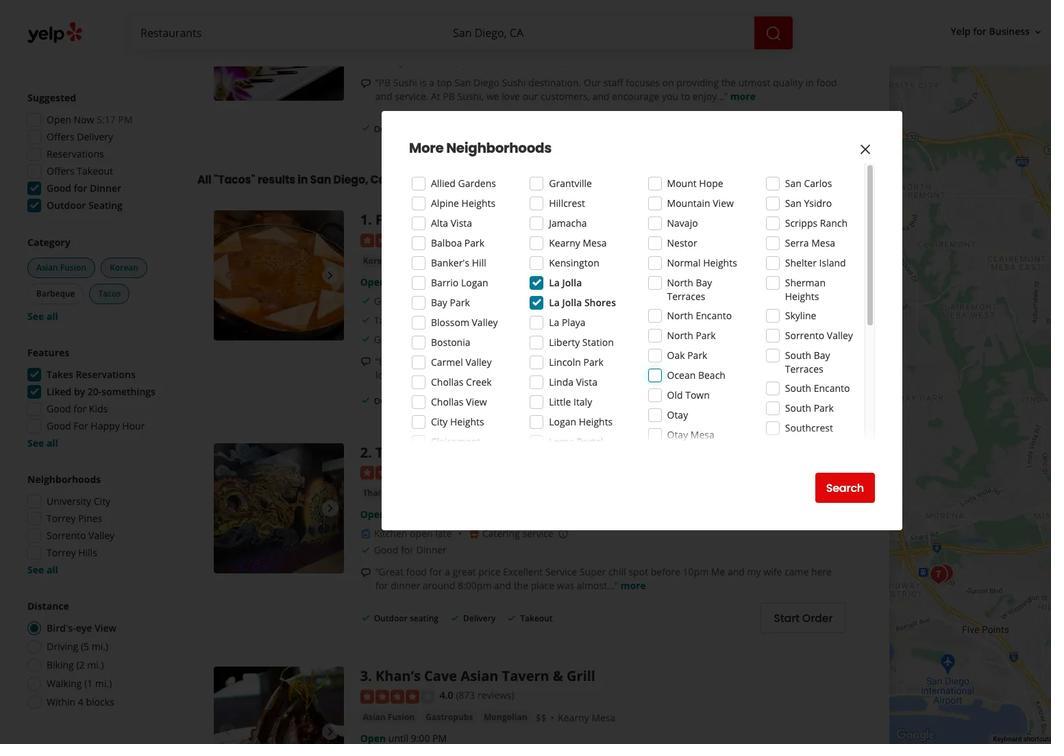 Task type: describe. For each thing, give the bounding box(es) containing it.
park for lincoln park
[[584, 356, 604, 369]]

bars inside bars button
[[466, 255, 484, 266]]

chollas creek
[[431, 376, 492, 389]]

north for north encanto
[[667, 309, 694, 322]]

food inside "great food for a great price  excellent service  super chill spot before 10pm  me and my wife came here for dinner around 8:00pm and the place was almost…"
[[406, 566, 427, 579]]

fusion for the right asian fusion button
[[388, 711, 415, 723]]

mount hope
[[667, 177, 724, 190]]

clear all
[[27, 19, 58, 31]]

dinner down 'open'
[[416, 544, 447, 557]]

carlos
[[804, 177, 833, 190]]

otay for otay mesa
[[667, 428, 688, 441]]

seen
[[634, 355, 655, 368]]

jolla for la jolla
[[563, 276, 582, 289]]

16 checkmark v2 image down 'excellent'
[[507, 613, 518, 624]]

1 horizontal spatial korean button
[[360, 254, 395, 268]]

dinner right clear all link
[[64, 8, 90, 20]]

see all button for takes reservations
[[27, 437, 58, 450]]

0 vertical spatial logan
[[461, 276, 489, 289]]

lincoln park
[[549, 356, 604, 369]]

next image
[[322, 724, 338, 741]]

and…"
[[601, 369, 629, 382]]

clear
[[27, 19, 47, 31]]

delivery for 16 checkmark v2 icon below around's 16 checkmark v2 image
[[463, 613, 496, 624]]

la jolla shores
[[549, 296, 616, 309]]

2 horizontal spatial korean
[[479, 211, 528, 229]]

north for north park
[[667, 329, 694, 342]]

all right clear
[[49, 19, 58, 31]]

well
[[493, 369, 511, 382]]

bars link
[[463, 254, 487, 268]]

0 vertical spatial groups
[[134, 8, 162, 20]]

mountain
[[667, 197, 711, 210]]

10pm
[[683, 566, 709, 579]]

dinner up seating
[[90, 182, 121, 195]]

more for 2 . the asian bistro
[[621, 580, 646, 593]]

torrey for torrey hills
[[47, 546, 76, 559]]

in for "pb sushi is a top san diego sushi destination. our staff focuses on providing the utmost quality in food and service. at pb sushi, we love our customers, and encourage you to enjoy…"
[[806, 76, 814, 89]]

1 vertical spatial reservations
[[402, 314, 460, 327]]

good for dinner inside group
[[47, 182, 121, 195]]

liked by 20-somethings
[[47, 385, 156, 398]]

asian down category
[[36, 262, 58, 274]]

until
[[389, 275, 409, 288]]

mi.) for driving (5 mi.)
[[92, 640, 108, 653]]

valley down pines
[[88, 529, 115, 542]]

outdoor seating
[[47, 199, 123, 212]]

neighborhoods inside dialog
[[446, 138, 552, 158]]

me
[[711, 566, 726, 579]]

(873
[[456, 689, 475, 702]]

start order link
[[761, 604, 846, 634]]

2 4 star rating image from the top
[[360, 466, 434, 480]]

park for balboa park
[[465, 237, 485, 250]]

asian fusion for the right asian fusion button
[[363, 711, 415, 723]]

la for la jolla shores
[[549, 296, 560, 309]]

heights for normal heights
[[704, 256, 738, 269]]

open for until
[[360, 275, 386, 288]]

more neighborhoods
[[409, 138, 552, 158]]

was
[[557, 580, 575, 593]]

south for south bay terraces
[[785, 349, 812, 362]]

"pb sushi is a top san diego sushi destination. our staff focuses on providing the utmost quality in food and service. at pb sushi, we love our customers, and encourage you to enjoy…"
[[375, 76, 838, 103]]

oak
[[667, 349, 685, 362]]

mesa down "scripps ranch"
[[812, 237, 836, 250]]

outdoor seating for 16 checkmark v2 image corresponding to 16 checkmark v2 icon underneath chollas creek
[[374, 395, 439, 407]]

destination.
[[529, 76, 582, 89]]

north for north bay terraces
[[667, 276, 694, 289]]

asian fusion for asian fusion button to the top
[[36, 262, 86, 274]]

2 vertical spatial kearny mesa
[[558, 711, 616, 725]]

"pb
[[375, 76, 391, 89]]

gastropubs link
[[423, 711, 476, 725]]

all
[[197, 172, 212, 188]]

you
[[662, 90, 679, 103]]

"best
[[375, 355, 398, 368]]

1 horizontal spatial sushi
[[393, 76, 417, 89]]

next image for 2 . the asian bistro
[[322, 500, 338, 517]]

2 horizontal spatial sushi
[[502, 76, 526, 89]]

next image for 1 . friend's house korean
[[322, 267, 338, 284]]

la for la playa
[[549, 316, 560, 329]]

pacific
[[462, 15, 490, 28]]

jamacha
[[549, 217, 587, 230]]

encanto for south encanto
[[814, 382, 850, 395]]

pb sushi image
[[214, 0, 344, 101]]

1 vertical spatial in
[[298, 172, 308, 188]]

seating for 16 checkmark v2 image corresponding to 16 checkmark v2 icon underneath chollas creek
[[410, 395, 439, 407]]

dinner
[[391, 580, 420, 593]]

see for university city
[[27, 564, 44, 577]]

offers delivery
[[47, 130, 113, 143]]

2 vertical spatial reservations
[[76, 368, 136, 381]]

0 vertical spatial good for groups
[[97, 8, 162, 20]]

2 services from the left
[[709, 355, 745, 368]]

friend's
[[376, 211, 429, 229]]

playa
[[562, 316, 586, 329]]

our inside "best services receive  we had angel as our server haven't seen this kind of services and attention in a long time truly appreciate well worth every penny and…"
[[550, 355, 565, 368]]

1 vertical spatial takeout
[[521, 395, 553, 407]]

kitchen open late
[[374, 527, 452, 541]]

alpine heights
[[431, 197, 496, 210]]

san inside "pb sushi is a top san diego sushi destination. our staff focuses on providing the utmost quality in food and service. at pb sushi, we love our customers, and encourage you to enjoy…"
[[455, 76, 471, 89]]

heights for city heights
[[450, 415, 484, 428]]

chollas for chollas view
[[431, 396, 464, 409]]

order
[[803, 611, 833, 627]]

navajo
[[667, 217, 698, 230]]

1 see all button from the top
[[27, 310, 58, 323]]

chollas for chollas creek
[[431, 376, 464, 389]]

2 vertical spatial open
[[360, 508, 386, 521]]

"best services receive  we had angel as our server haven't seen this kind of services and attention in a long time truly appreciate well worth every penny and…"
[[375, 355, 827, 382]]

focuses
[[626, 76, 660, 89]]

torrey for torrey pines
[[47, 512, 76, 525]]

banker's
[[431, 256, 470, 269]]

price
[[479, 566, 501, 579]]

loma portal
[[549, 435, 603, 448]]

top
[[437, 76, 452, 89]]

good for kids
[[47, 402, 108, 415]]

0 vertical spatial asian fusion button
[[27, 258, 95, 278]]

excellent
[[503, 566, 543, 579]]

and down our
[[593, 90, 610, 103]]

all for features
[[47, 437, 58, 450]]

here
[[812, 566, 832, 579]]

4.0 (1.2k reviews)
[[440, 233, 517, 246]]

0 vertical spatial takes reservations
[[374, 314, 460, 327]]

0 horizontal spatial neighborhoods
[[27, 473, 101, 486]]

locally owned & operated
[[374, 55, 490, 68]]

diego,
[[334, 172, 368, 188]]

locally
[[374, 55, 404, 68]]

"great food for a great price  excellent service  super chill spot before 10pm  me and my wife came here for dinner around 8:00pm and the place was almost…"
[[375, 566, 832, 593]]

takes inside group
[[47, 368, 73, 381]]

penny
[[570, 369, 598, 382]]

operated
[[449, 55, 490, 68]]

$$
[[536, 711, 547, 725]]

bay for north bay terraces
[[696, 276, 712, 289]]

1 see from the top
[[27, 310, 44, 323]]

the asian bistro image
[[214, 444, 344, 574]]

normal heights
[[667, 256, 738, 269]]

house
[[433, 211, 476, 229]]

16 checkmark v2 image down the 16 kitchen open late v2 image
[[360, 545, 371, 556]]

city inside more neighborhoods dialog
[[431, 415, 448, 428]]

at
[[431, 90, 441, 103]]

more
[[409, 138, 444, 158]]

alpine
[[431, 197, 459, 210]]

sushi,
[[458, 90, 484, 103]]

and inside "best services receive  we had angel as our server haven't seen this kind of services and attention in a long time truly appreciate well worth every penny and…"
[[748, 355, 765, 368]]

outdoor for 16 checkmark v2 image corresponding to 16 checkmark v2 icon underneath chollas creek
[[374, 395, 408, 407]]

catering
[[483, 527, 520, 541]]

16 checkmark v2 image down chollas creek
[[450, 395, 461, 406]]

group containing category
[[25, 236, 170, 324]]

sorrento valley inside more neighborhoods dialog
[[785, 329, 853, 342]]

my
[[748, 566, 761, 579]]

1 vertical spatial kearny mesa
[[515, 255, 573, 268]]

seating for 16 checkmark v2 icon above diego,
[[410, 123, 439, 135]]

liberty
[[549, 336, 580, 349]]

see for takes reservations
[[27, 437, 44, 450]]

grantville
[[549, 177, 592, 190]]

san left carlos
[[785, 177, 802, 190]]

asian right "the"
[[404, 444, 442, 462]]

by
[[74, 385, 85, 398]]

16 checkmark v2 image for 16 checkmark v2 icon below around
[[360, 613, 371, 624]]

16 catering v2 image
[[469, 529, 480, 540]]

beach for pacific beach
[[493, 15, 520, 28]]

0 vertical spatial delivery
[[77, 130, 113, 143]]

a for "pb sushi is a top san diego sushi destination. our staff focuses on providing the utmost quality in food and service. at pb sushi, we love our customers, and encourage you to enjoy…"
[[429, 76, 435, 89]]

valley up south bay terraces at the right
[[827, 329, 853, 342]]

torrey hills
[[47, 546, 97, 559]]

16 certified professionals v2 image
[[507, 56, 518, 67]]

within 4 blocks
[[47, 696, 114, 709]]

coffee & tea button
[[401, 254, 458, 268]]

the inside "pb sushi is a top san diego sushi destination. our staff focuses on providing the utmost quality in food and service. at pb sushi, we love our customers, and encourage you to enjoy…"
[[722, 76, 736, 89]]

asian up 4.0 (873 reviews)
[[461, 667, 499, 686]]

2 vertical spatial kearny
[[558, 711, 589, 725]]

harney sushi image
[[925, 561, 953, 589]]

google image
[[894, 727, 939, 744]]

16 checkmark v2 image up diego,
[[360, 123, 371, 134]]

kearny mesa inside more neighborhoods dialog
[[549, 237, 607, 250]]

delivery for 16 checkmark v2 image corresponding to 16 checkmark v2 icon underneath chollas creek
[[463, 395, 496, 407]]

on
[[663, 76, 674, 89]]

view for mountain view
[[713, 197, 734, 210]]

friend's house korean image
[[214, 211, 344, 341]]

mi.) for walking (1 mi.)
[[95, 677, 112, 690]]

city heights
[[431, 415, 484, 428]]

and left my
[[728, 566, 745, 579]]

customers,
[[541, 90, 590, 103]]

san up scripps
[[785, 197, 802, 210]]

16 checkmark v2 image down open until 9:30 pm
[[360, 315, 371, 326]]

reviews) for korean
[[480, 233, 517, 246]]

16 kitchen open late v2 image
[[360, 529, 371, 540]]

16 checkmark v2 image down around
[[450, 613, 461, 624]]

logan heights
[[549, 415, 613, 428]]

terraces for north
[[667, 290, 706, 303]]

0 horizontal spatial sorrento
[[47, 529, 86, 542]]

0 vertical spatial takes
[[374, 314, 400, 327]]

. for 2
[[368, 444, 372, 462]]

mountain view
[[667, 197, 734, 210]]

1 horizontal spatial good for groups
[[374, 333, 450, 346]]

suggested
[[27, 91, 76, 104]]

bostonia
[[431, 336, 471, 349]]

we
[[487, 90, 499, 103]]

beach for ocean beach
[[699, 369, 726, 382]]

business
[[990, 25, 1030, 38]]

0 horizontal spatial korean
[[110, 262, 138, 274]]

mesa up kensington
[[583, 237, 607, 250]]

slideshow element for 1
[[214, 211, 344, 341]]

outdoor for 16 checkmark v2 icon above diego,
[[374, 123, 408, 135]]

more link for korean
[[631, 369, 657, 382]]

0 horizontal spatial korean button
[[101, 258, 147, 278]]

features
[[27, 346, 69, 359]]

map region
[[737, 0, 1052, 744]]

asian down '3'
[[363, 711, 386, 723]]

this
[[657, 355, 674, 368]]

close image
[[858, 141, 874, 158]]

casa de freds tacos y tequila image
[[931, 560, 959, 587]]

asian fusion link
[[360, 711, 418, 725]]

4.0 for house
[[440, 233, 453, 246]]

1 horizontal spatial &
[[440, 55, 447, 68]]

dinner down the 9:30
[[416, 295, 447, 308]]

(5
[[81, 640, 89, 653]]

blossom
[[431, 316, 470, 329]]

sushi inside 'button'
[[363, 15, 385, 27]]

a inside "best services receive  we had angel as our server haven't seen this kind of services and attention in a long time truly appreciate well worth every penny and…"
[[821, 355, 827, 368]]

group containing suggested
[[23, 91, 170, 217]]

station
[[583, 336, 614, 349]]

mesa up la jolla
[[549, 255, 573, 268]]

3
[[360, 667, 368, 686]]

coffee & tea
[[404, 255, 455, 266]]

& inside button
[[432, 255, 438, 266]]

southcrest
[[785, 422, 834, 435]]

view for chollas view
[[466, 396, 487, 409]]



Task type: vqa. For each thing, say whether or not it's contained in the screenshot.
read
no



Task type: locate. For each thing, give the bounding box(es) containing it.
good for groups up "$$$$" button
[[97, 8, 162, 20]]

open for now
[[47, 113, 71, 126]]

0 vertical spatial asian fusion
[[36, 262, 86, 274]]

1 . from the top
[[368, 211, 372, 229]]

little italy
[[549, 396, 592, 409]]

asian fusion button up barbeque
[[27, 258, 95, 278]]

0 vertical spatial torrey
[[47, 512, 76, 525]]

bars down 4.0 (1.2k reviews)
[[466, 255, 484, 266]]

pm right the 9:30
[[433, 275, 447, 288]]

3 see all button from the top
[[27, 564, 58, 577]]

sushi up 16 locally owned v2 icon
[[363, 15, 385, 27]]

open until 9:30 pm
[[360, 275, 447, 288]]

previous image for the asian bistro 'image'
[[219, 500, 236, 517]]

0 vertical spatial reviews)
[[480, 233, 517, 246]]

heights inside 'sherman heights'
[[785, 290, 819, 303]]

1 jolla from the top
[[563, 276, 582, 289]]

kearny mesa
[[549, 237, 607, 250], [515, 255, 573, 268], [558, 711, 616, 725]]

takes up liked
[[47, 368, 73, 381]]

1 previous image from the top
[[219, 500, 236, 517]]

old
[[667, 389, 683, 402]]

services right of
[[709, 355, 745, 368]]

1 north from the top
[[667, 276, 694, 289]]

in right results
[[298, 172, 308, 188]]

2 slideshow element from the top
[[214, 444, 344, 574]]

terraces inside north bay terraces
[[667, 290, 706, 303]]

1 next image from the top
[[322, 267, 338, 284]]

and down price on the left
[[494, 580, 511, 593]]

asian fusion up barbeque
[[36, 262, 86, 274]]

1 16 speech v2 image from the top
[[360, 78, 371, 89]]

see all down 'torrey hills'
[[27, 564, 58, 577]]

info icon image
[[625, 56, 636, 67], [625, 56, 636, 67], [558, 528, 569, 539], [558, 528, 569, 539]]

south park
[[785, 402, 834, 415]]

takes down until
[[374, 314, 400, 327]]

slideshow element
[[214, 211, 344, 341], [214, 444, 344, 574], [214, 667, 344, 744]]

liberty station
[[549, 336, 614, 349]]

previous image
[[219, 267, 236, 284]]

lincoln
[[549, 356, 581, 369]]

city
[[431, 415, 448, 428], [94, 495, 110, 508]]

south for south park
[[785, 402, 812, 415]]

1 horizontal spatial services
[[709, 355, 745, 368]]

a
[[429, 76, 435, 89], [821, 355, 827, 368], [445, 566, 450, 579]]

see all for university
[[27, 564, 58, 577]]

0 vertical spatial previous image
[[219, 500, 236, 517]]

group containing features
[[23, 346, 170, 450]]

park down the north encanto
[[696, 329, 716, 342]]

shortcuts
[[1024, 736, 1052, 743]]

tacos button
[[89, 284, 130, 304]]

1 horizontal spatial beach
[[699, 369, 726, 382]]

0 horizontal spatial sorrento valley
[[47, 529, 115, 542]]

1 vertical spatial offers
[[47, 165, 74, 178]]

heights down sherman
[[785, 290, 819, 303]]

0 vertical spatial chollas
[[431, 376, 464, 389]]

fusion inside group
[[60, 262, 86, 274]]

a inside "pb sushi is a top san diego sushi destination. our staff focuses on providing the utmost quality in food and service. at pb sushi, we love our customers, and encourage you to enjoy…"
[[429, 76, 435, 89]]

3 . from the top
[[368, 667, 372, 686]]

sorrento valley down torrey pines
[[47, 529, 115, 542]]

1 vertical spatial city
[[94, 495, 110, 508]]

torrey pines
[[47, 512, 102, 525]]

"great
[[375, 566, 404, 579]]

3 la from the top
[[549, 316, 560, 329]]

allied gardens
[[431, 177, 496, 190]]

carmel valley
[[431, 356, 492, 369]]

little
[[549, 396, 571, 409]]

north up oak
[[667, 329, 694, 342]]

2 see all from the top
[[27, 437, 58, 450]]

tavern
[[502, 667, 550, 686]]

2 vertical spatial mi.)
[[95, 677, 112, 690]]

3 see all from the top
[[27, 564, 58, 577]]

korean up until
[[363, 255, 393, 266]]

heights up portal
[[579, 415, 613, 428]]

1 vertical spatial asian fusion button
[[360, 711, 418, 725]]

pm for open until 9:30 pm
[[433, 275, 447, 288]]

option group containing distance
[[23, 600, 170, 714]]

1 horizontal spatial sorrento valley
[[785, 329, 853, 342]]

bay down "normal heights"
[[696, 276, 712, 289]]

park for north park
[[696, 329, 716, 342]]

1 horizontal spatial pm
[[433, 275, 447, 288]]

bird's-
[[47, 622, 76, 635]]

0 vertical spatial see all
[[27, 310, 58, 323]]

park down barrio logan
[[450, 296, 470, 309]]

north bay terraces
[[667, 276, 712, 303]]

0 vertical spatial south
[[785, 349, 812, 362]]

1 vertical spatial good for groups
[[374, 333, 450, 346]]

1 vertical spatial north
[[667, 309, 694, 322]]

offers down the offers delivery
[[47, 165, 74, 178]]

1 vertical spatial bay
[[431, 296, 448, 309]]

1 vertical spatial vista
[[576, 376, 598, 389]]

1 horizontal spatial city
[[431, 415, 448, 428]]

1 4 star rating image from the top
[[360, 234, 434, 247]]

mesa down town
[[691, 428, 715, 441]]

16 checkmark v2 image
[[360, 123, 371, 134], [360, 315, 371, 326], [450, 395, 461, 406], [360, 545, 371, 556], [450, 613, 461, 624], [507, 613, 518, 624]]

kearny inside more neighborhoods dialog
[[549, 237, 581, 250]]

la for la jolla
[[549, 276, 560, 289]]

valley right blossom
[[472, 316, 498, 329]]

reservations up offers takeout
[[47, 147, 104, 160]]

park for bay park
[[450, 296, 470, 309]]

0 vertical spatial 16 speech v2 image
[[360, 78, 371, 89]]

outdoor for 16 checkmark v2 icon below around's 16 checkmark v2 image
[[374, 613, 408, 624]]

see all
[[27, 310, 58, 323], [27, 437, 58, 450], [27, 564, 58, 577]]

1 torrey from the top
[[47, 512, 76, 525]]

2 vertical spatial seating
[[410, 613, 439, 624]]

0 vertical spatial vista
[[451, 217, 472, 230]]

previous image
[[219, 500, 236, 517], [219, 724, 236, 741]]

kearny right $$
[[558, 711, 589, 725]]

2 horizontal spatial bay
[[814, 349, 831, 362]]

more for 1 . friend's house korean
[[631, 369, 657, 382]]

0 horizontal spatial a
[[429, 76, 435, 89]]

0 vertical spatial beach
[[493, 15, 520, 28]]

1 see all from the top
[[27, 310, 58, 323]]

pm for open now 5:17 pm
[[118, 113, 133, 126]]

1 otay from the top
[[667, 409, 688, 422]]

0 horizontal spatial bay
[[431, 296, 448, 309]]

view inside option group
[[95, 622, 117, 635]]

delivery
[[77, 130, 113, 143], [463, 395, 496, 407], [463, 613, 496, 624]]

2 vertical spatial in
[[810, 355, 819, 368]]

slideshow element for 2
[[214, 444, 344, 574]]

beach down of
[[699, 369, 726, 382]]

16 checkmark v2 image for 16 checkmark v2 icon underneath chollas creek
[[360, 395, 371, 406]]

encanto up south park
[[814, 382, 850, 395]]

alta
[[431, 217, 448, 230]]

khan's cave asian tavern & grill link
[[376, 667, 596, 686]]

offers for offers delivery
[[47, 130, 74, 143]]

kearny mesa down grill
[[558, 711, 616, 725]]

0 vertical spatial 4 star rating image
[[360, 234, 434, 247]]

takes reservations
[[374, 314, 460, 327], [47, 368, 136, 381]]

bay down barrio at top
[[431, 296, 448, 309]]

outdoor seating for 16 checkmark v2 icon below around's 16 checkmark v2 image
[[374, 613, 439, 624]]

3 outdoor seating from the top
[[374, 613, 439, 624]]

keyboard
[[994, 736, 1022, 743]]

0 vertical spatial a
[[429, 76, 435, 89]]

more link for bistro
[[621, 580, 646, 593]]

1 outdoor seating from the top
[[374, 123, 439, 135]]

0 horizontal spatial takes
[[47, 368, 73, 381]]

0 horizontal spatial view
[[95, 622, 117, 635]]

0 horizontal spatial fusion
[[60, 262, 86, 274]]

&
[[440, 55, 447, 68], [432, 255, 438, 266], [553, 667, 563, 686]]

clairemont
[[431, 435, 481, 448]]

takeout down worth
[[521, 395, 553, 407]]

san left diego,
[[310, 172, 331, 188]]

seating
[[88, 199, 123, 212]]

0 vertical spatial la
[[549, 276, 560, 289]]

1
[[360, 211, 368, 229]]

serra
[[785, 237, 809, 250]]

2 seating from the top
[[410, 395, 439, 407]]

outdoor down service.
[[374, 123, 408, 135]]

italy
[[574, 396, 592, 409]]

the up enjoy…"
[[722, 76, 736, 89]]

1 horizontal spatial neighborhoods
[[446, 138, 552, 158]]

jolla for la jolla shores
[[563, 296, 582, 309]]

2 vertical spatial .
[[368, 667, 372, 686]]

server
[[568, 355, 596, 368]]

open up the 16 kitchen open late v2 image
[[360, 508, 386, 521]]

coffee
[[404, 255, 430, 266]]

2 vertical spatial 4 star rating image
[[360, 690, 434, 704]]

16 speech v2 image for "best
[[360, 357, 371, 368]]

torrey left hills
[[47, 546, 76, 559]]

1 vertical spatial beach
[[699, 369, 726, 382]]

2 south from the top
[[785, 382, 812, 395]]

reviews) for asian
[[478, 689, 515, 702]]

2 chollas from the top
[[431, 396, 464, 409]]

seating for 16 checkmark v2 icon below around's 16 checkmark v2 image
[[410, 613, 439, 624]]

1 vertical spatial reviews)
[[478, 689, 515, 702]]

. left "the"
[[368, 444, 372, 462]]

1 16 checkmark v2 image from the top
[[360, 296, 371, 307]]

city up pines
[[94, 495, 110, 508]]

previous image for "khan's cave asian tavern & grill" image
[[219, 724, 236, 741]]

next image
[[322, 267, 338, 284], [322, 500, 338, 517]]

hope
[[699, 177, 724, 190]]

1 south from the top
[[785, 349, 812, 362]]

0 vertical spatial takeout
[[77, 165, 113, 178]]

south for south encanto
[[785, 382, 812, 395]]

next image left thai button at bottom
[[322, 500, 338, 517]]

asian fusion
[[36, 262, 86, 274], [363, 711, 415, 723]]

3 see from the top
[[27, 564, 44, 577]]

balboa
[[431, 237, 462, 250]]

1 vertical spatial logan
[[549, 415, 577, 428]]

heights for logan heights
[[579, 415, 613, 428]]

our up every
[[550, 355, 565, 368]]

16 locally owned v2 image
[[360, 56, 371, 67]]

bars left japanese
[[387, 15, 406, 27]]

open now 5:17 pm
[[47, 113, 133, 126]]

south up southcrest
[[785, 402, 812, 415]]

16 chevron down v2 image
[[1033, 27, 1044, 37]]

0 horizontal spatial sushi
[[363, 15, 385, 27]]

gastropubs
[[426, 711, 473, 723]]

park for south park
[[814, 402, 834, 415]]

seating up more
[[410, 123, 439, 135]]

1 horizontal spatial fusion
[[388, 711, 415, 723]]

2 offers from the top
[[47, 165, 74, 178]]

san up the "sushi,"
[[455, 76, 471, 89]]

1 vertical spatial our
[[550, 355, 565, 368]]

. for 3
[[368, 667, 372, 686]]

takeout
[[77, 165, 113, 178], [521, 395, 553, 407], [521, 613, 553, 624]]

vista for alta vista
[[451, 217, 472, 230]]

shelter
[[785, 256, 817, 269]]

island
[[820, 256, 846, 269]]

takes reservations inside group
[[47, 368, 136, 381]]

takes reservations down bay park
[[374, 314, 460, 327]]

see all button down good for kids
[[27, 437, 58, 450]]

2 vertical spatial see
[[27, 564, 44, 577]]

all for category
[[47, 310, 58, 323]]

park down south encanto
[[814, 402, 834, 415]]

otay for otay
[[667, 409, 688, 422]]

mi.) right (1
[[95, 677, 112, 690]]

0 horizontal spatial vista
[[451, 217, 472, 230]]

in inside "best services receive  we had angel as our server haven't seen this kind of services and attention in a long time truly appreciate well worth every penny and…"
[[810, 355, 819, 368]]

1 horizontal spatial bay
[[696, 276, 712, 289]]

sorrento up 'torrey hills'
[[47, 529, 86, 542]]

bay for south bay terraces
[[814, 349, 831, 362]]

gastropubs button
[[423, 711, 476, 725]]

walking (1 mi.)
[[47, 677, 112, 690]]

owned
[[407, 55, 437, 68]]

bay inside south bay terraces
[[814, 349, 831, 362]]

had
[[490, 355, 507, 368]]

5:17
[[97, 113, 116, 126]]

vista for linda vista
[[576, 376, 598, 389]]

outdoor down long
[[374, 395, 408, 407]]

outdoor down offers takeout
[[47, 199, 86, 212]]

4 star rating image
[[360, 234, 434, 247], [360, 466, 434, 480], [360, 690, 434, 704]]

2 16 speech v2 image from the top
[[360, 357, 371, 368]]

see all button for university city
[[27, 564, 58, 577]]

1 vertical spatial &
[[432, 255, 438, 266]]

hill
[[472, 256, 487, 269]]

a for "great food for a great price  excellent service  super chill spot before 10pm  me and my wife came here for dinner around 8:00pm and the place was almost…"
[[445, 566, 450, 579]]

1 vertical spatial slideshow element
[[214, 444, 344, 574]]

takes reservations up 20-
[[47, 368, 136, 381]]

1 vertical spatial see
[[27, 437, 44, 450]]

heights for alpine heights
[[462, 197, 496, 210]]

of
[[698, 355, 707, 368]]

0 horizontal spatial food
[[406, 566, 427, 579]]

2 horizontal spatial &
[[553, 667, 563, 686]]

1 vertical spatial see all
[[27, 437, 58, 450]]

more down seen
[[631, 369, 657, 382]]

north down normal
[[667, 276, 694, 289]]

valley up creek
[[466, 356, 492, 369]]

0 vertical spatial reservations
[[47, 147, 104, 160]]

hillcrest
[[549, 197, 585, 210]]

heights for sherman heights
[[785, 290, 819, 303]]

2 16 checkmark v2 image from the top
[[360, 334, 371, 345]]

groups up "$$$$" button
[[134, 8, 162, 20]]

3 north from the top
[[667, 329, 694, 342]]

1 vertical spatial .
[[368, 444, 372, 462]]

mongolian link
[[481, 711, 530, 725]]

korean up 4.0 (1.2k reviews)
[[479, 211, 528, 229]]

& left grill
[[553, 667, 563, 686]]

khan's cave asian tavern & grill image
[[214, 667, 344, 744]]

sherman heights
[[785, 276, 826, 303]]

ranch
[[820, 217, 848, 230]]

1 horizontal spatial a
[[445, 566, 450, 579]]

terraces up south encanto
[[785, 363, 824, 376]]

1 offers from the top
[[47, 130, 74, 143]]

la down kensington
[[549, 276, 560, 289]]

1 chollas from the top
[[431, 376, 464, 389]]

1 vertical spatial pm
[[433, 275, 447, 288]]

torrey down the university
[[47, 512, 76, 525]]

north up north park
[[667, 309, 694, 322]]

sorrento valley down skyline
[[785, 329, 853, 342]]

asian fusion inside group
[[36, 262, 86, 274]]

1 services from the left
[[401, 355, 437, 368]]

pacific beach
[[462, 15, 520, 28]]

3 16 checkmark v2 image from the top
[[360, 395, 371, 406]]

2 outdoor seating from the top
[[374, 395, 439, 407]]

in inside "pb sushi is a top san diego sushi destination. our staff focuses on providing the utmost quality in food and service. at pb sushi, we love our customers, and encourage you to enjoy…"
[[806, 76, 814, 89]]

and down "pb
[[375, 90, 393, 103]]

1 horizontal spatial groups
[[416, 333, 450, 346]]

0 horizontal spatial groups
[[134, 8, 162, 20]]

see
[[27, 310, 44, 323], [27, 437, 44, 450], [27, 564, 44, 577]]

0 vertical spatial more
[[731, 90, 756, 103]]

reviews) up hill
[[480, 233, 517, 246]]

4 16 checkmark v2 image from the top
[[360, 613, 371, 624]]

for inside button
[[974, 25, 987, 38]]

1 vertical spatial torrey
[[47, 546, 76, 559]]

2 see all button from the top
[[27, 437, 58, 450]]

2 vertical spatial takeout
[[521, 613, 553, 624]]

heights down chollas view
[[450, 415, 484, 428]]

bay inside north bay terraces
[[696, 276, 712, 289]]

2 torrey from the top
[[47, 546, 76, 559]]

takeout up outdoor seating
[[77, 165, 113, 178]]

jolla up playa on the top of page
[[563, 296, 582, 309]]

north inside north bay terraces
[[667, 276, 694, 289]]

1 vertical spatial kearny
[[515, 255, 546, 268]]

16 checkmark v2 image
[[360, 296, 371, 307], [360, 334, 371, 345], [360, 395, 371, 406], [360, 613, 371, 624]]

sorrento
[[785, 329, 825, 342], [47, 529, 86, 542]]

. for 1
[[368, 211, 372, 229]]

4.0 for cave
[[440, 689, 453, 702]]

all down barbeque button
[[47, 310, 58, 323]]

san carlos
[[785, 177, 833, 190]]

2 north from the top
[[667, 309, 694, 322]]

bars inside sushi bars 'button'
[[387, 15, 406, 27]]

seating down truly
[[410, 395, 439, 407]]

4 star rating image for khan's cave asian tavern & grill
[[360, 690, 434, 704]]

0 vertical spatial encanto
[[696, 309, 732, 322]]

4 star rating image for friend's house korean
[[360, 234, 434, 247]]

1 horizontal spatial terraces
[[785, 363, 824, 376]]

outdoor
[[374, 123, 408, 135], [47, 199, 86, 212], [374, 395, 408, 407], [374, 613, 408, 624]]

seating down around
[[410, 613, 439, 624]]

2 . from the top
[[368, 444, 372, 462]]

group
[[23, 91, 170, 217], [25, 236, 170, 324], [23, 346, 170, 450], [23, 473, 170, 577]]

blossom valley
[[431, 316, 498, 329]]

groups
[[134, 8, 162, 20], [416, 333, 450, 346]]

16 checkmark v2 image for 16 checkmark v2 icon below open until 9:30 pm
[[360, 296, 371, 307]]

more down utmost
[[731, 90, 756, 103]]

park for oak park
[[688, 349, 708, 362]]

2 previous image from the top
[[219, 724, 236, 741]]

the inside "great food for a great price  excellent service  super chill spot before 10pm  me and my wife came here for dinner around 8:00pm and the place was almost…"
[[514, 580, 529, 593]]

mi.)
[[92, 640, 108, 653], [87, 659, 104, 672], [95, 677, 112, 690]]

chollas up city heights
[[431, 396, 464, 409]]

attention
[[767, 355, 808, 368]]

otay mesa
[[667, 428, 715, 441]]

0 vertical spatial more link
[[731, 90, 756, 103]]

view right "eye"
[[95, 622, 117, 635]]

1 horizontal spatial logan
[[549, 415, 577, 428]]

bay park
[[431, 296, 470, 309]]

jolla down kensington
[[563, 276, 582, 289]]

16 speech v2 image left "best
[[360, 357, 371, 368]]

16 speech v2 image
[[360, 568, 371, 579]]

fusion for asian fusion button to the top
[[60, 262, 86, 274]]

2 la from the top
[[549, 296, 560, 309]]

group containing neighborhoods
[[23, 473, 170, 577]]

start order
[[774, 611, 833, 627]]

encanto for north encanto
[[696, 309, 732, 322]]

2 4.0 from the top
[[440, 689, 453, 702]]

2 otay from the top
[[667, 428, 688, 441]]

1 horizontal spatial takes reservations
[[374, 314, 460, 327]]

food inside "pb sushi is a top san diego sushi destination. our staff focuses on providing the utmost quality in food and service. at pb sushi, we love our customers, and encourage you to enjoy…"
[[817, 76, 838, 89]]

0 vertical spatial slideshow element
[[214, 211, 344, 341]]

2 vertical spatial delivery
[[463, 613, 496, 624]]

2 vertical spatial more
[[621, 580, 646, 593]]

1 horizontal spatial the
[[722, 76, 736, 89]]

catering service
[[483, 527, 554, 541]]

0 horizontal spatial good for groups
[[97, 8, 162, 20]]

sorrento inside more neighborhoods dialog
[[785, 329, 825, 342]]

2 see from the top
[[27, 437, 44, 450]]

see all for takes
[[27, 437, 58, 450]]

16 speech v2 image for "pb
[[360, 78, 371, 89]]

1 vertical spatial neighborhoods
[[27, 473, 101, 486]]

2 . the asian bistro
[[360, 444, 486, 462]]

mesa down grill
[[592, 711, 616, 725]]

0 horizontal spatial our
[[523, 90, 538, 103]]

logan up loma
[[549, 415, 577, 428]]

1 vertical spatial terraces
[[785, 363, 824, 376]]

3 seating from the top
[[410, 613, 439, 624]]

0 horizontal spatial pm
[[118, 113, 133, 126]]

2 next image from the top
[[322, 500, 338, 517]]

our inside "pb sushi is a top san diego sushi destination. our staff focuses on providing the utmost quality in food and service. at pb sushi, we love our customers, and encourage you to enjoy…"
[[523, 90, 538, 103]]

20-
[[88, 385, 102, 398]]

outdoor seating down dinner
[[374, 613, 439, 624]]

and
[[375, 90, 393, 103], [593, 90, 610, 103], [748, 355, 765, 368], [728, 566, 745, 579], [494, 580, 511, 593]]

2 jolla from the top
[[563, 296, 582, 309]]

0 vertical spatial bars
[[387, 15, 406, 27]]

south inside south bay terraces
[[785, 349, 812, 362]]

1 vertical spatial sorrento valley
[[47, 529, 115, 542]]

1 slideshow element from the top
[[214, 211, 344, 341]]

search image
[[766, 25, 782, 42]]

spot
[[629, 566, 649, 579]]

long
[[375, 369, 395, 382]]

korean inside korean link
[[363, 255, 393, 266]]

mi.) for biking (2 mi.)
[[87, 659, 104, 672]]

food
[[817, 76, 838, 89], [406, 566, 427, 579]]

reservations up liked by 20-somethings
[[76, 368, 136, 381]]

1 vertical spatial the
[[514, 580, 529, 593]]

terraces for south
[[785, 363, 824, 376]]

2 vertical spatial &
[[553, 667, 563, 686]]

2 vertical spatial view
[[95, 622, 117, 635]]

& left "tea" on the top of the page
[[432, 255, 438, 266]]

service
[[546, 566, 577, 579]]

offers for offers takeout
[[47, 165, 74, 178]]

the down 'excellent'
[[514, 580, 529, 593]]

around
[[423, 580, 456, 593]]

1 horizontal spatial asian fusion button
[[360, 711, 418, 725]]

3 4 star rating image from the top
[[360, 690, 434, 704]]

all for neighborhoods
[[47, 564, 58, 577]]

keyboard shortcuts
[[994, 736, 1052, 743]]

0 vertical spatial fusion
[[60, 262, 86, 274]]

open down korean link
[[360, 275, 386, 288]]

16 speech v2 image
[[360, 78, 371, 89], [360, 357, 371, 368]]

vista up (1.2k
[[451, 217, 472, 230]]

outdoor inside group
[[47, 199, 86, 212]]

a inside "great food for a great price  excellent service  super chill spot before 10pm  me and my wife came here for dinner around 8:00pm and the place was almost…"
[[445, 566, 450, 579]]

1 vertical spatial seating
[[410, 395, 439, 407]]

chollas view
[[431, 396, 487, 409]]

1 vertical spatial mi.)
[[87, 659, 104, 672]]

korean button up until
[[360, 254, 395, 268]]

3 slideshow element from the top
[[214, 667, 344, 744]]

reviews) down khan's cave asian tavern & grill link
[[478, 689, 515, 702]]

2 vertical spatial see all button
[[27, 564, 58, 577]]

None search field
[[130, 16, 796, 49]]

loma
[[549, 435, 574, 448]]

logan down hill
[[461, 276, 489, 289]]

eye
[[76, 622, 92, 635]]

0 vertical spatial view
[[713, 197, 734, 210]]

1 seating from the top
[[410, 123, 439, 135]]

more neighborhoods dialog
[[0, 0, 1052, 744]]

korean
[[479, 211, 528, 229], [363, 255, 393, 266], [110, 262, 138, 274]]

1 . friend's house korean
[[360, 211, 528, 229]]

serra mesa
[[785, 237, 836, 250]]

1 4.0 from the top
[[440, 233, 453, 246]]

outdoor seating for 16 checkmark v2 icon above diego,
[[374, 123, 439, 135]]

biking (2 mi.)
[[47, 659, 104, 672]]

4 star rating image down "the"
[[360, 466, 434, 480]]

1 la from the top
[[549, 276, 560, 289]]

beach inside more neighborhoods dialog
[[699, 369, 726, 382]]

view down creek
[[466, 396, 487, 409]]

3 south from the top
[[785, 402, 812, 415]]

terraces inside south bay terraces
[[785, 363, 824, 376]]

0 vertical spatial outdoor seating
[[374, 123, 439, 135]]

1 vertical spatial 16 speech v2 image
[[360, 357, 371, 368]]

south encanto
[[785, 382, 850, 395]]

1 horizontal spatial bars
[[466, 255, 484, 266]]

korean up tacos
[[110, 262, 138, 274]]

in for "best services receive  we had angel as our server haven't seen this kind of services and attention in a long time truly appreciate well worth every penny and…"
[[810, 355, 819, 368]]

thai button
[[360, 487, 384, 501]]

4.0 left the '(873'
[[440, 689, 453, 702]]

0 horizontal spatial logan
[[461, 276, 489, 289]]

our right love
[[523, 90, 538, 103]]

option group
[[23, 600, 170, 714]]

vista up italy
[[576, 376, 598, 389]]

4.0
[[440, 233, 453, 246], [440, 689, 453, 702]]



